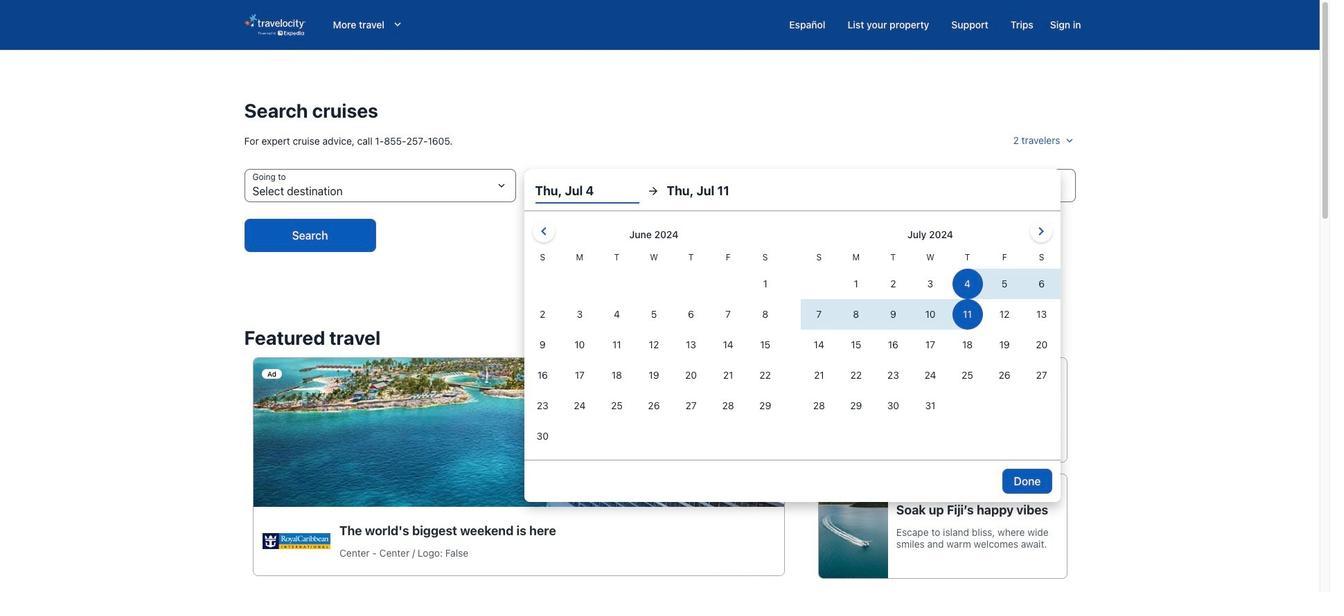 Task type: vqa. For each thing, say whether or not it's contained in the screenshot.
2 travelers Icon
yes



Task type: describe. For each thing, give the bounding box(es) containing it.
featured travel region
[[236, 319, 1084, 588]]

2 travelers image
[[1063, 134, 1076, 147]]



Task type: locate. For each thing, give the bounding box(es) containing it.
previous month image
[[535, 223, 552, 240]]

travelocity logo image
[[244, 14, 305, 36]]

main content
[[0, 50, 1320, 593]]

next month image
[[1033, 223, 1050, 240]]



